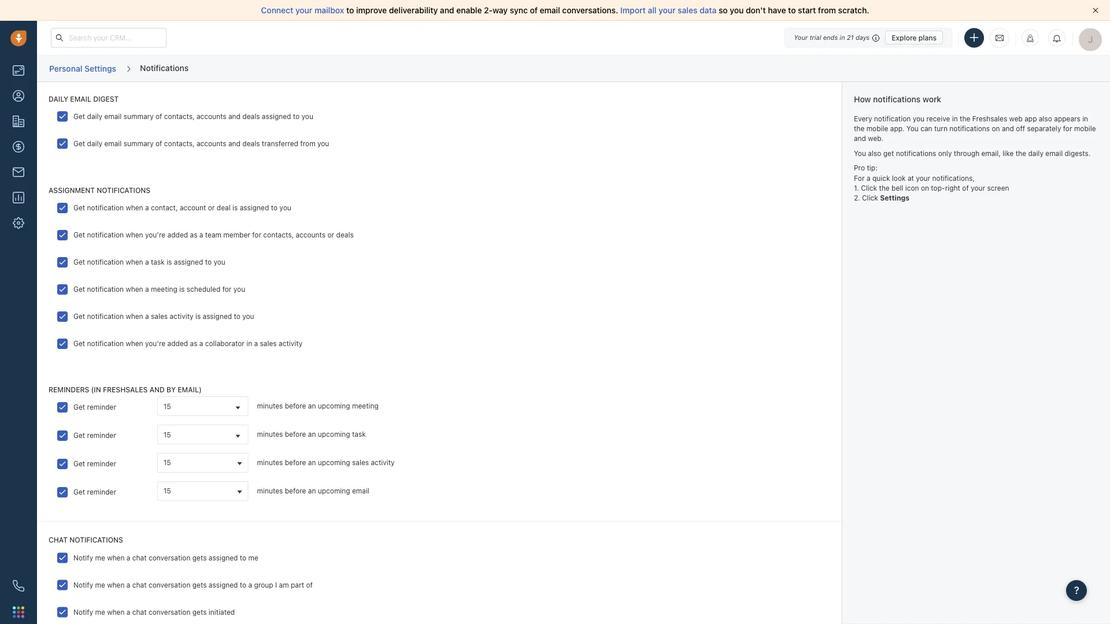 Task type: locate. For each thing, give the bounding box(es) containing it.
get
[[73, 112, 85, 120], [73, 140, 85, 148], [73, 204, 85, 212], [73, 231, 85, 239], [73, 258, 85, 266], [73, 285, 85, 293], [73, 313, 85, 321], [73, 340, 85, 348], [73, 404, 85, 412], [73, 432, 85, 440], [73, 460, 85, 468], [73, 489, 85, 497]]

15 link
[[158, 397, 248, 416], [158, 426, 248, 444]]

you left the can
[[907, 125, 919, 133]]

days
[[856, 34, 870, 41]]

and left off
[[1002, 125, 1015, 133]]

chat for notify me when a chat conversation gets assigned to a group i am part of
[[132, 581, 147, 589]]

0 horizontal spatial mobile
[[867, 125, 889, 133]]

0 vertical spatial chat
[[132, 554, 147, 562]]

email,
[[982, 149, 1001, 157]]

from right start
[[818, 5, 836, 15]]

conversation up notify me when a chat conversation gets assigned to a group i am part of
[[149, 554, 191, 562]]

to up "transferred"
[[293, 112, 300, 120]]

get notification when a sales activity is assigned to you
[[73, 313, 254, 321]]

4 before from the top
[[285, 487, 306, 495]]

get notification when a meeting is scheduled for you
[[73, 285, 245, 293]]

1 vertical spatial meeting
[[352, 402, 379, 410]]

digests.
[[1065, 149, 1091, 157]]

email
[[540, 5, 560, 15], [70, 95, 91, 103], [104, 112, 122, 120], [104, 140, 122, 148], [1046, 149, 1063, 157], [352, 487, 370, 495]]

contacts, for assigned
[[164, 112, 195, 120]]

3 minutes from the top
[[257, 459, 283, 467]]

15 for 15 link associated with minutes before an upcoming task
[[164, 431, 171, 439]]

added right you're
[[167, 340, 188, 348]]

added right 'you're'
[[167, 231, 188, 239]]

summary for get daily email summary of contacts, accounts and deals transferred from you
[[124, 140, 154, 148]]

am
[[279, 581, 289, 589]]

1 horizontal spatial meeting
[[352, 402, 379, 410]]

2 15 link from the top
[[158, 426, 248, 444]]

1 horizontal spatial freshsales
[[973, 115, 1008, 123]]

initiated
[[209, 608, 235, 616]]

0 vertical spatial notify
[[73, 554, 93, 562]]

1 vertical spatial chat
[[132, 581, 147, 589]]

can
[[921, 125, 933, 133]]

get reminder for minutes before an upcoming sales activity
[[73, 460, 116, 468]]

3 reminder from the top
[[87, 460, 116, 468]]

conversation down notify me when a chat conversation gets assigned to a group i am part of
[[149, 608, 191, 616]]

1 upcoming from the top
[[318, 402, 350, 410]]

minutes before an upcoming meeting
[[257, 402, 379, 410]]

to left start
[[789, 5, 796, 15]]

click
[[861, 184, 878, 192], [862, 194, 879, 202]]

4 upcoming from the top
[[318, 487, 350, 495]]

every notification you receive in the freshsales web app also appears in the mobile app. you can turn notifications on and off separately for mobile and web.
[[854, 115, 1097, 143]]

click right '1.'
[[861, 184, 878, 192]]

activity
[[170, 313, 194, 321], [279, 340, 303, 348], [371, 459, 395, 467]]

contacts, up get daily email summary of contacts, accounts and deals transferred from you
[[164, 112, 195, 120]]

you up pro
[[854, 149, 866, 157]]

from right "transferred"
[[300, 140, 316, 148]]

to right mailbox
[[346, 5, 354, 15]]

0 vertical spatial contacts,
[[164, 112, 195, 120]]

before down 'minutes before an upcoming sales activity'
[[285, 487, 306, 495]]

1 15 from the top
[[164, 403, 171, 411]]

you
[[907, 125, 919, 133], [854, 149, 866, 157]]

minutes for before an upcoming meeting
[[257, 402, 283, 410]]

1 vertical spatial summary
[[124, 140, 154, 148]]

15 link for minutes before an upcoming meeting
[[158, 397, 248, 416]]

1 get from the top
[[73, 112, 85, 120]]

1.
[[854, 184, 859, 192]]

or
[[208, 204, 215, 212], [328, 231, 334, 239]]

as for team
[[190, 231, 197, 239]]

0 vertical spatial or
[[208, 204, 215, 212]]

2 15 button from the top
[[157, 482, 248, 502]]

1 vertical spatial activity
[[279, 340, 303, 348]]

an for before an upcoming task
[[308, 431, 316, 439]]

1 chat from the top
[[132, 554, 147, 562]]

2 mobile from the left
[[1075, 125, 1097, 133]]

is down scheduled
[[195, 313, 201, 321]]

1 vertical spatial conversation
[[149, 581, 191, 589]]

8 get from the top
[[73, 340, 85, 348]]

the right like
[[1016, 149, 1027, 157]]

the right receive at right
[[960, 115, 971, 123]]

is
[[233, 204, 238, 212], [167, 258, 172, 266], [179, 285, 185, 293], [195, 313, 201, 321]]

3 an from the top
[[308, 459, 316, 467]]

0 vertical spatial also
[[1039, 115, 1053, 123]]

assigned up scheduled
[[174, 258, 203, 266]]

all
[[648, 5, 657, 15]]

gets up notify me when a chat conversation gets assigned to a group i am part of
[[192, 554, 207, 562]]

0 horizontal spatial you
[[854, 149, 866, 157]]

freshsales right the (in
[[103, 386, 148, 394]]

assigned up initiated
[[209, 581, 238, 589]]

2 vertical spatial conversation
[[149, 608, 191, 616]]

gets for a
[[192, 581, 207, 589]]

1 vertical spatial gets
[[192, 581, 207, 589]]

2 horizontal spatial activity
[[371, 459, 395, 467]]

explore plans link
[[886, 31, 943, 45]]

when
[[126, 204, 143, 212], [126, 231, 143, 239], [126, 258, 143, 266], [126, 285, 143, 293], [126, 313, 143, 321], [126, 340, 143, 348], [107, 554, 125, 562], [107, 581, 125, 589], [107, 608, 125, 616]]

notification for get notification when a meeting is scheduled for you
[[87, 285, 124, 293]]

as left team on the left top
[[190, 231, 197, 239]]

1 as from the top
[[190, 231, 197, 239]]

1 vertical spatial for
[[252, 231, 261, 239]]

1 vertical spatial 15 button
[[157, 482, 248, 502]]

0 vertical spatial task
[[151, 258, 165, 266]]

before down minutes before an upcoming task
[[285, 459, 306, 467]]

notify for notify me when a chat conversation gets assigned to me
[[73, 554, 93, 562]]

1 horizontal spatial from
[[818, 5, 836, 15]]

for
[[1064, 125, 1073, 133], [252, 231, 261, 239], [223, 285, 232, 293]]

2 before from the top
[[285, 431, 306, 439]]

mobile up web.
[[867, 125, 889, 133]]

2 vertical spatial for
[[223, 285, 232, 293]]

0 horizontal spatial task
[[151, 258, 165, 266]]

1 vertical spatial accounts
[[197, 140, 227, 148]]

1 vertical spatial contacts,
[[164, 140, 195, 148]]

1 15 button from the top
[[157, 454, 248, 473]]

on inside pro tip: for a quick look at your notifications, 1. click the bell icon on top-right of your screen 2. click settings
[[921, 184, 930, 192]]

on right icon
[[921, 184, 930, 192]]

0 vertical spatial deals
[[243, 112, 260, 120]]

on left off
[[992, 125, 1000, 133]]

from
[[818, 5, 836, 15], [300, 140, 316, 148]]

mobile
[[867, 125, 889, 133], [1075, 125, 1097, 133]]

conversation
[[149, 554, 191, 562], [149, 581, 191, 589], [149, 608, 191, 616]]

2 conversation from the top
[[149, 581, 191, 589]]

deals for transferred
[[243, 140, 260, 148]]

get reminder for minutes before an upcoming task
[[73, 432, 116, 440]]

1 vertical spatial freshsales
[[103, 386, 148, 394]]

daily for get daily email summary of contacts, accounts and deals assigned to you
[[87, 112, 102, 120]]

every
[[854, 115, 873, 123]]

notifications
[[140, 63, 189, 72]]

1 conversation from the top
[[149, 554, 191, 562]]

2 horizontal spatial for
[[1064, 125, 1073, 133]]

an
[[308, 402, 316, 410], [308, 431, 316, 439], [308, 459, 316, 467], [308, 487, 316, 495]]

0 horizontal spatial on
[[921, 184, 930, 192]]

2 upcoming from the top
[[318, 431, 350, 439]]

0 horizontal spatial meeting
[[151, 285, 177, 293]]

2 get reminder from the top
[[73, 432, 116, 440]]

deal
[[217, 204, 231, 212]]

upcoming up minutes before an upcoming email
[[318, 459, 350, 467]]

settings down the "bell"
[[881, 194, 910, 202]]

before for before an upcoming meeting
[[285, 402, 306, 410]]

gets for me
[[192, 554, 207, 562]]

notifications
[[874, 95, 921, 104], [950, 125, 990, 133], [896, 149, 937, 157], [97, 186, 150, 194]]

get notification when you're added as a collaborator in a sales activity
[[73, 340, 303, 348]]

1 vertical spatial 15 link
[[158, 426, 248, 444]]

your right "at"
[[916, 174, 931, 182]]

freshsales inside every notification you receive in the freshsales web app also appears in the mobile app. you can turn notifications on and off separately for mobile and web.
[[973, 115, 1008, 123]]

1 vertical spatial as
[[190, 340, 197, 348]]

1 mobile from the left
[[867, 125, 889, 133]]

sales left data
[[678, 5, 698, 15]]

2 15 from the top
[[164, 431, 171, 439]]

0 vertical spatial conversation
[[149, 554, 191, 562]]

added for you're
[[167, 340, 188, 348]]

1 notify from the top
[[73, 554, 93, 562]]

upcoming for task
[[318, 431, 350, 439]]

also
[[1039, 115, 1053, 123], [868, 149, 882, 157]]

get reminder
[[73, 404, 116, 412], [73, 432, 116, 440], [73, 460, 116, 468], [73, 489, 116, 497]]

of down notifications
[[156, 112, 162, 120]]

0 horizontal spatial or
[[208, 204, 215, 212]]

1 reminder from the top
[[87, 404, 116, 412]]

click right 2.
[[862, 194, 879, 202]]

0 vertical spatial 15 button
[[157, 454, 248, 473]]

4 reminder from the top
[[87, 489, 116, 497]]

0 vertical spatial gets
[[192, 554, 207, 562]]

0 vertical spatial activity
[[170, 313, 194, 321]]

1 an from the top
[[308, 402, 316, 410]]

15 for minutes before an upcoming sales activity's 15 button
[[164, 459, 171, 467]]

3 notify from the top
[[73, 608, 93, 616]]

1 vertical spatial notify
[[73, 581, 93, 589]]

9 get from the top
[[73, 404, 85, 412]]

1 horizontal spatial you
[[907, 125, 919, 133]]

1 vertical spatial daily
[[87, 140, 102, 148]]

2 gets from the top
[[192, 581, 207, 589]]

the inside pro tip: for a quick look at your notifications, 1. click the bell icon on top-right of your screen 2. click settings
[[879, 184, 890, 192]]

notification inside every notification you receive in the freshsales web app also appears in the mobile app. you can turn notifications on and off separately for mobile and web.
[[874, 115, 911, 123]]

notify me when a chat conversation gets assigned to a group i am part of
[[73, 581, 313, 589]]

2 minutes from the top
[[257, 431, 283, 439]]

import
[[621, 5, 646, 15]]

to right "deal"
[[271, 204, 278, 212]]

also inside every notification you receive in the freshsales web app also appears in the mobile app. you can turn notifications on and off separately for mobile and web.
[[1039, 115, 1053, 123]]

of right right
[[963, 184, 969, 192]]

transferred
[[262, 140, 298, 148]]

2 get from the top
[[73, 140, 85, 148]]

meeting for a
[[151, 285, 177, 293]]

and left the by
[[150, 386, 165, 394]]

1 before from the top
[[285, 402, 306, 410]]

the down every
[[854, 125, 865, 133]]

2 vertical spatial gets
[[192, 608, 207, 616]]

before
[[285, 402, 306, 410], [285, 431, 306, 439], [285, 459, 306, 467], [285, 487, 306, 495]]

1 minutes from the top
[[257, 402, 283, 410]]

upcoming up 'minutes before an upcoming sales activity'
[[318, 431, 350, 439]]

1 vertical spatial deals
[[243, 140, 260, 148]]

get notification when you're added as a team member for contacts, accounts or deals
[[73, 231, 354, 239]]

2 added from the top
[[167, 340, 188, 348]]

meeting
[[151, 285, 177, 293], [352, 402, 379, 410]]

for right scheduled
[[223, 285, 232, 293]]

1 vertical spatial from
[[300, 140, 316, 148]]

1 vertical spatial settings
[[881, 194, 910, 202]]

reminder for minutes before an upcoming email
[[87, 489, 116, 497]]

assigned up collaborator
[[203, 313, 232, 321]]

1 horizontal spatial task
[[352, 431, 366, 439]]

0 horizontal spatial also
[[868, 149, 882, 157]]

as left collaborator
[[190, 340, 197, 348]]

notifications up you also get notifications only through email, like the daily email digests.
[[950, 125, 990, 133]]

upcoming up minutes before an upcoming task
[[318, 402, 350, 410]]

accounts for transferred
[[197, 140, 227, 148]]

3 15 from the top
[[164, 459, 171, 467]]

notification for get notification when a contact, account or deal is assigned to you
[[87, 204, 124, 212]]

for right "member"
[[252, 231, 261, 239]]

contacts, for transferred
[[164, 140, 195, 148]]

phone element
[[7, 575, 30, 598]]

1 get reminder from the top
[[73, 404, 116, 412]]

your trial ends in 21 days
[[794, 34, 870, 41]]

explore plans
[[892, 34, 937, 42]]

task
[[151, 258, 165, 266], [352, 431, 366, 439]]

0 horizontal spatial freshsales
[[103, 386, 148, 394]]

and left enable
[[440, 5, 454, 15]]

1 summary from the top
[[124, 112, 154, 120]]

upcoming down 'minutes before an upcoming sales activity'
[[318, 487, 350, 495]]

1 added from the top
[[167, 231, 188, 239]]

0 vertical spatial accounts
[[197, 112, 227, 120]]

2 reminder from the top
[[87, 432, 116, 440]]

2 an from the top
[[308, 431, 316, 439]]

2 as from the top
[[190, 340, 197, 348]]

gets left initiated
[[192, 608, 207, 616]]

an down 'minutes before an upcoming sales activity'
[[308, 487, 316, 495]]

settings up "digest"
[[84, 64, 116, 73]]

0 vertical spatial as
[[190, 231, 197, 239]]

your right all at the top right
[[659, 5, 676, 15]]

daily
[[49, 95, 68, 103]]

the
[[960, 115, 971, 123], [854, 125, 865, 133], [1016, 149, 1027, 157], [879, 184, 890, 192]]

1 horizontal spatial for
[[252, 231, 261, 239]]

0 vertical spatial daily
[[87, 112, 102, 120]]

is right "deal"
[[233, 204, 238, 212]]

15 button for minutes before an upcoming sales activity
[[157, 454, 248, 473]]

3 before from the top
[[285, 459, 306, 467]]

1 vertical spatial or
[[328, 231, 334, 239]]

freshsales left web
[[973, 115, 1008, 123]]

assigned
[[262, 112, 291, 120], [240, 204, 269, 212], [174, 258, 203, 266], [203, 313, 232, 321], [209, 554, 238, 562], [209, 581, 238, 589]]

before for before an upcoming sales activity
[[285, 459, 306, 467]]

notification
[[874, 115, 911, 123], [87, 204, 124, 212], [87, 231, 124, 239], [87, 258, 124, 266], [87, 285, 124, 293], [87, 313, 124, 321], [87, 340, 124, 348]]

1 horizontal spatial mobile
[[1075, 125, 1097, 133]]

to up notify me when a chat conversation gets assigned to a group i am part of
[[240, 554, 247, 562]]

0 horizontal spatial activity
[[170, 313, 194, 321]]

0 vertical spatial you
[[907, 125, 919, 133]]

4 15 from the top
[[164, 487, 171, 495]]

10 get from the top
[[73, 432, 85, 440]]

phone image
[[13, 581, 24, 592]]

1 horizontal spatial activity
[[279, 340, 303, 348]]

2 vertical spatial notify
[[73, 608, 93, 616]]

mobile down the appears
[[1075, 125, 1097, 133]]

4 get reminder from the top
[[73, 489, 116, 497]]

contacts, down get daily email summary of contacts, accounts and deals assigned to you at the top of page
[[164, 140, 195, 148]]

2 chat from the top
[[132, 581, 147, 589]]

0 vertical spatial 15 link
[[158, 397, 248, 416]]

1 horizontal spatial also
[[1039, 115, 1053, 123]]

contacts, right "member"
[[263, 231, 294, 239]]

what's new image
[[1027, 34, 1035, 43]]

an down minutes before an upcoming task
[[308, 459, 316, 467]]

to up collaborator
[[234, 313, 241, 321]]

1 vertical spatial task
[[352, 431, 366, 439]]

2 summary from the top
[[124, 140, 154, 148]]

your left screen
[[971, 184, 986, 192]]

2 vertical spatial contacts,
[[263, 231, 294, 239]]

the down 'quick'
[[879, 184, 890, 192]]

conversation for a
[[149, 581, 191, 589]]

1 vertical spatial you
[[854, 149, 866, 157]]

0 vertical spatial summary
[[124, 112, 154, 120]]

is up get notification when a meeting is scheduled for you
[[167, 258, 172, 266]]

in right collaborator
[[247, 340, 252, 348]]

2 vertical spatial chat
[[132, 608, 147, 616]]

task for upcoming
[[352, 431, 366, 439]]

you inside every notification you receive in the freshsales web app also appears in the mobile app. you can turn notifications on and off separately for mobile and web.
[[913, 115, 925, 123]]

an for before an upcoming sales activity
[[308, 459, 316, 467]]

3 chat from the top
[[132, 608, 147, 616]]

also up separately
[[1039, 115, 1053, 123]]

0 horizontal spatial settings
[[84, 64, 116, 73]]

in left '21'
[[840, 34, 846, 41]]

1 vertical spatial on
[[921, 184, 930, 192]]

3 upcoming from the top
[[318, 459, 350, 467]]

3 get reminder from the top
[[73, 460, 116, 468]]

0 vertical spatial for
[[1064, 125, 1073, 133]]

conversation down notify me when a chat conversation gets assigned to me
[[149, 581, 191, 589]]

1 vertical spatial added
[[167, 340, 188, 348]]

0 vertical spatial settings
[[84, 64, 116, 73]]

upcoming for meeting
[[318, 402, 350, 410]]

15 button for minutes before an upcoming email
[[157, 482, 248, 502]]

1 horizontal spatial or
[[328, 231, 334, 239]]

group
[[254, 581, 273, 589]]

2 vertical spatial daily
[[1029, 149, 1044, 157]]

an up minutes before an upcoming task
[[308, 402, 316, 410]]

chat
[[132, 554, 147, 562], [132, 581, 147, 589], [132, 608, 147, 616]]

a inside pro tip: for a quick look at your notifications, 1. click the bell icon on top-right of your screen 2. click settings
[[867, 174, 871, 182]]

a
[[867, 174, 871, 182], [145, 204, 149, 212], [199, 231, 203, 239], [145, 258, 149, 266], [145, 285, 149, 293], [145, 313, 149, 321], [199, 340, 203, 348], [254, 340, 258, 348], [127, 554, 130, 562], [127, 581, 130, 589], [248, 581, 252, 589], [127, 608, 130, 616]]

1 gets from the top
[[192, 554, 207, 562]]

get reminder for minutes before an upcoming email
[[73, 489, 116, 497]]

of down get daily email summary of contacts, accounts and deals assigned to you at the top of page
[[156, 140, 162, 148]]

an down minutes before an upcoming meeting
[[308, 431, 316, 439]]

2 notify from the top
[[73, 581, 93, 589]]

task up 'minutes before an upcoming sales activity'
[[352, 431, 366, 439]]

accounts
[[197, 112, 227, 120], [197, 140, 227, 148], [296, 231, 326, 239]]

through
[[954, 149, 980, 157]]

notify
[[73, 554, 93, 562], [73, 581, 93, 589], [73, 608, 93, 616]]

for down the appears
[[1064, 125, 1073, 133]]

ends
[[824, 34, 838, 41]]

0 vertical spatial meeting
[[151, 285, 177, 293]]

0 vertical spatial freshsales
[[973, 115, 1008, 123]]

icon
[[906, 184, 919, 192]]

0 vertical spatial added
[[167, 231, 188, 239]]

trial
[[810, 34, 822, 41]]

get reminder for minutes before an upcoming meeting
[[73, 404, 116, 412]]

1 15 link from the top
[[158, 397, 248, 416]]

0 vertical spatial on
[[992, 125, 1000, 133]]

enable
[[457, 5, 482, 15]]

5 get from the top
[[73, 258, 85, 266]]

before up minutes before an upcoming task
[[285, 402, 306, 410]]

to up scheduled
[[205, 258, 212, 266]]

me for notify me when a chat conversation gets assigned to me
[[95, 554, 105, 562]]

task up get notification when a meeting is scheduled for you
[[151, 258, 165, 266]]

notification for get notification when a task is assigned to you
[[87, 258, 124, 266]]

app
[[1025, 115, 1037, 123]]

1 horizontal spatial on
[[992, 125, 1000, 133]]

reminders (in freshsales and by email)
[[49, 386, 202, 394]]

gets down notify me when a chat conversation gets assigned to me
[[192, 581, 207, 589]]

1 horizontal spatial settings
[[881, 194, 910, 202]]

when for get notification when a task is assigned to you
[[126, 258, 143, 266]]

daily for get daily email summary of contacts, accounts and deals transferred from you
[[87, 140, 102, 148]]

me
[[95, 554, 105, 562], [248, 554, 258, 562], [95, 581, 105, 589], [95, 608, 105, 616]]

before down minutes before an upcoming meeting
[[285, 431, 306, 439]]

contacts,
[[164, 112, 195, 120], [164, 140, 195, 148], [263, 231, 294, 239]]

3 get from the top
[[73, 204, 85, 212]]

email image
[[996, 33, 1004, 43]]

also left 'get'
[[868, 149, 882, 157]]

2 vertical spatial activity
[[371, 459, 395, 467]]

look
[[892, 174, 906, 182]]



Task type: describe. For each thing, give the bounding box(es) containing it.
activity for an
[[371, 459, 395, 467]]

improve
[[356, 5, 387, 15]]

scratch.
[[839, 5, 870, 15]]

when for get notification when you're added as a team member for contacts, accounts or deals
[[126, 231, 143, 239]]

12 get from the top
[[73, 489, 85, 497]]

4 an from the top
[[308, 487, 316, 495]]

get daily email summary of contacts, accounts and deals transferred from you
[[73, 140, 329, 148]]

4 minutes from the top
[[257, 487, 283, 495]]

chat
[[49, 537, 68, 545]]

15 link for minutes before an upcoming task
[[158, 426, 248, 444]]

off
[[1017, 125, 1026, 133]]

account
[[180, 204, 206, 212]]

1 vertical spatial click
[[862, 194, 879, 202]]

your left mailbox
[[296, 5, 313, 15]]

21
[[847, 34, 854, 41]]

app.
[[891, 125, 905, 133]]

0 horizontal spatial from
[[300, 140, 316, 148]]

assigned right "deal"
[[240, 204, 269, 212]]

of right the sync at the left
[[530, 5, 538, 15]]

explore
[[892, 34, 917, 42]]

separately
[[1028, 125, 1062, 133]]

6 get from the top
[[73, 285, 85, 293]]

added for you're
[[167, 231, 188, 239]]

personal
[[49, 64, 82, 73]]

by
[[167, 386, 176, 394]]

your
[[794, 34, 808, 41]]

member
[[223, 231, 250, 239]]

tip:
[[867, 164, 878, 172]]

an for before an upcoming meeting
[[308, 402, 316, 410]]

don't
[[746, 5, 766, 15]]

reminder for minutes before an upcoming task
[[87, 432, 116, 440]]

conversation for me
[[149, 554, 191, 562]]

collaborator
[[205, 340, 245, 348]]

connect your mailbox to improve deliverability and enable 2-way sync of email conversations. import all your sales data so you don't have to start from scratch.
[[261, 5, 870, 15]]

2 vertical spatial accounts
[[296, 231, 326, 239]]

notifications up app.
[[874, 95, 921, 104]]

notifications inside every notification you receive in the freshsales web app also appears in the mobile app. you can turn notifications on and off separately for mobile and web.
[[950, 125, 990, 133]]

web.
[[868, 134, 884, 143]]

how
[[854, 95, 871, 104]]

appears
[[1055, 115, 1081, 123]]

get notification when a contact, account or deal is assigned to you
[[73, 204, 291, 212]]

meeting for upcoming
[[352, 402, 379, 410]]

have
[[768, 5, 786, 15]]

of right part
[[306, 581, 313, 589]]

3 conversation from the top
[[149, 608, 191, 616]]

before for before an upcoming task
[[285, 431, 306, 439]]

15 for minutes before an upcoming meeting 15 link
[[164, 403, 171, 411]]

scheduled
[[187, 285, 221, 293]]

part
[[291, 581, 304, 589]]

chat for notify me when a chat conversation gets initiated
[[132, 608, 147, 616]]

pro
[[854, 164, 865, 172]]

sync
[[510, 5, 528, 15]]

in right the appears
[[1083, 115, 1089, 123]]

chat notifications
[[49, 537, 123, 545]]

daily email digest
[[49, 95, 119, 103]]

me for notify me when a chat conversation gets initiated
[[95, 608, 105, 616]]

(in
[[91, 386, 101, 394]]

so
[[719, 5, 728, 15]]

as for collaborator
[[190, 340, 197, 348]]

email)
[[178, 386, 202, 394]]

Search your CRM... text field
[[51, 28, 167, 48]]

notification for every notification you receive in the freshsales web app also appears in the mobile app. you can turn notifications on and off separately for mobile and web.
[[874, 115, 911, 123]]

reminder for minutes before an upcoming sales activity
[[87, 460, 116, 468]]

0 horizontal spatial for
[[223, 285, 232, 293]]

notification for get notification when you're added as a collaborator in a sales activity
[[87, 340, 124, 348]]

sales down get notification when a meeting is scheduled for you
[[151, 313, 168, 321]]

of inside pro tip: for a quick look at your notifications, 1. click the bell icon on top-right of your screen 2. click settings
[[963, 184, 969, 192]]

2-
[[484, 5, 493, 15]]

2 vertical spatial deals
[[336, 231, 354, 239]]

reminder for minutes before an upcoming meeting
[[87, 404, 116, 412]]

on inside every notification you receive in the freshsales web app also appears in the mobile app. you can turn notifications on and off separately for mobile and web.
[[992, 125, 1000, 133]]

minutes before an upcoming email
[[257, 487, 370, 495]]

0 vertical spatial from
[[818, 5, 836, 15]]

you're
[[145, 231, 166, 239]]

for inside every notification you receive in the freshsales web app also appears in the mobile app. you can turn notifications on and off separately for mobile and web.
[[1064, 125, 1073, 133]]

11 get from the top
[[73, 460, 85, 468]]

connect your mailbox link
[[261, 5, 346, 15]]

notify me when a chat conversation gets assigned to me
[[73, 554, 258, 562]]

get daily email summary of contacts, accounts and deals assigned to you
[[73, 112, 313, 120]]

assigned up notify me when a chat conversation gets assigned to a group i am part of
[[209, 554, 238, 562]]

2.
[[854, 194, 861, 202]]

freshworks switcher image
[[13, 607, 24, 619]]

connect
[[261, 5, 293, 15]]

accounts for assigned
[[197, 112, 227, 120]]

pro tip: for a quick look at your notifications, 1. click the bell icon on top-right of your screen 2. click settings
[[854, 164, 1010, 202]]

mailbox
[[315, 5, 344, 15]]

at
[[908, 174, 914, 182]]

start
[[798, 5, 816, 15]]

personal settings link
[[49, 59, 117, 78]]

notify for notify me when a chat conversation gets initiated
[[73, 608, 93, 616]]

when for notify me when a chat conversation gets initiated
[[107, 608, 125, 616]]

when for get notification when a sales activity is assigned to you
[[126, 313, 143, 321]]

you're
[[145, 340, 166, 348]]

turn
[[935, 125, 948, 133]]

team
[[205, 231, 222, 239]]

work
[[923, 95, 942, 104]]

way
[[493, 5, 508, 15]]

minutes before an upcoming task
[[257, 431, 366, 439]]

notification for get notification when you're added as a team member for contacts, accounts or deals
[[87, 231, 124, 239]]

chat for notify me when a chat conversation gets assigned to me
[[132, 554, 147, 562]]

for
[[854, 174, 865, 182]]

notify for notify me when a chat conversation gets assigned to a group i am part of
[[73, 581, 93, 589]]

personal settings
[[49, 64, 116, 73]]

is left scheduled
[[179, 285, 185, 293]]

top-
[[932, 184, 946, 192]]

how notifications work
[[854, 95, 942, 104]]

notify me when a chat conversation gets initiated
[[73, 608, 235, 616]]

sales right collaborator
[[260, 340, 277, 348]]

settings inside pro tip: for a quick look at your notifications, 1. click the bell icon on top-right of your screen 2. click settings
[[881, 194, 910, 202]]

me for notify me when a chat conversation gets assigned to a group i am part of
[[95, 581, 105, 589]]

right
[[946, 184, 961, 192]]

plans
[[919, 34, 937, 42]]

contact,
[[151, 204, 178, 212]]

4 get from the top
[[73, 231, 85, 239]]

digest
[[93, 95, 119, 103]]

task for a
[[151, 258, 165, 266]]

web
[[1010, 115, 1023, 123]]

and left "transferred"
[[228, 140, 241, 148]]

only
[[939, 149, 952, 157]]

notifications
[[70, 537, 123, 545]]

assigned up "transferred"
[[262, 112, 291, 120]]

i
[[275, 581, 277, 589]]

reminders
[[49, 386, 89, 394]]

quick
[[873, 174, 890, 182]]

conversations.
[[563, 5, 619, 15]]

notifications right assignment on the top of the page
[[97, 186, 150, 194]]

notifications,
[[933, 174, 975, 182]]

notifications up "at"
[[896, 149, 937, 157]]

minutes for before an upcoming sales activity
[[257, 459, 283, 467]]

0 vertical spatial click
[[861, 184, 878, 192]]

minutes for before an upcoming task
[[257, 431, 283, 439]]

to left 'group'
[[240, 581, 247, 589]]

upcoming for email
[[318, 487, 350, 495]]

deals for assigned
[[243, 112, 260, 120]]

bell
[[892, 184, 904, 192]]

upcoming for sales
[[318, 459, 350, 467]]

activity for when
[[170, 313, 194, 321]]

3 gets from the top
[[192, 608, 207, 616]]

get notification when a task is assigned to you
[[73, 258, 225, 266]]

you inside every notification you receive in the freshsales web app also appears in the mobile app. you can turn notifications on and off separately for mobile and web.
[[907, 125, 919, 133]]

and left web.
[[854, 134, 867, 143]]

like
[[1003, 149, 1014, 157]]

deliverability
[[389, 5, 438, 15]]

minutes before an upcoming sales activity
[[257, 459, 395, 467]]

import all your sales data link
[[621, 5, 719, 15]]

in right receive at right
[[953, 115, 958, 123]]

7 get from the top
[[73, 313, 85, 321]]

and up get daily email summary of contacts, accounts and deals transferred from you
[[228, 112, 241, 120]]

receive
[[927, 115, 951, 123]]

close image
[[1093, 8, 1099, 13]]

15 for minutes before an upcoming email 15 button
[[164, 487, 171, 495]]

when for notify me when a chat conversation gets assigned to me
[[107, 554, 125, 562]]

when for get notification when a meeting is scheduled for you
[[126, 285, 143, 293]]

assignment
[[49, 186, 95, 194]]

notification for get notification when a sales activity is assigned to you
[[87, 313, 124, 321]]

1 vertical spatial also
[[868, 149, 882, 157]]

when for get notification when you're added as a collaborator in a sales activity
[[126, 340, 143, 348]]

when for get notification when a contact, account or deal is assigned to you
[[126, 204, 143, 212]]

data
[[700, 5, 717, 15]]

summary for get daily email summary of contacts, accounts and deals assigned to you
[[124, 112, 154, 120]]

when for notify me when a chat conversation gets assigned to a group i am part of
[[107, 581, 125, 589]]

sales up minutes before an upcoming email
[[352, 459, 369, 467]]



Task type: vqa. For each thing, say whether or not it's contained in the screenshot.
a gets
yes



